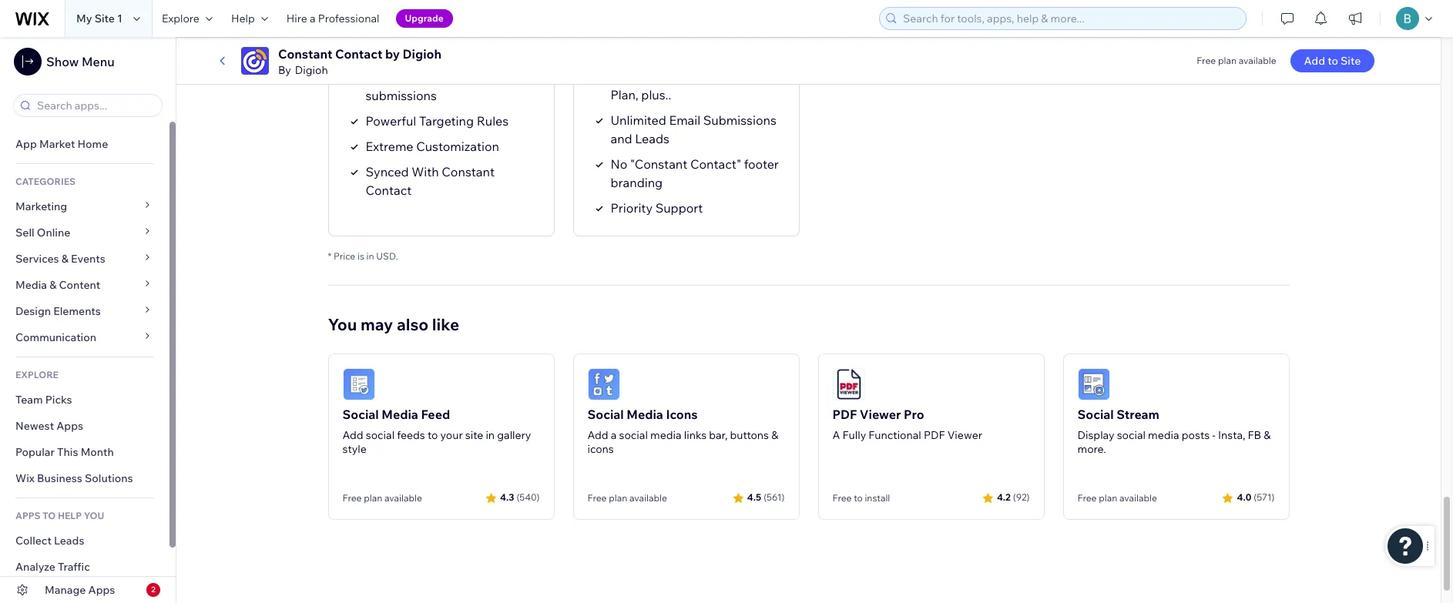 Task type: vqa. For each thing, say whether or not it's contained in the screenshot.
Manage Apps "Apps"
yes



Task type: locate. For each thing, give the bounding box(es) containing it.
social media icons logo image
[[588, 368, 620, 401]]

0 vertical spatial constant
[[278, 46, 333, 62]]

design
[[15, 304, 51, 318]]

pdf up a
[[833, 407, 857, 422]]

$ 2 00 /month
[[592, 28, 671, 51]]

& right the fb
[[1264, 428, 1271, 442]]

1 horizontal spatial apps
[[88, 584, 115, 597]]

Search for tools, apps, help & more... field
[[899, 8, 1242, 29]]

& right buttons
[[772, 428, 779, 442]]

upgrade button
[[396, 9, 453, 28]]

available down social media icons add a social media links bar, buttons & icons
[[630, 492, 667, 504]]

Search apps... field
[[32, 95, 157, 116]]

newest apps
[[15, 419, 83, 433]]

in
[[367, 250, 374, 262], [486, 428, 495, 442]]

gallery
[[497, 428, 531, 442]]

my site 1
[[76, 12, 123, 25]]

0 vertical spatial digioh
[[403, 46, 442, 62]]

1 horizontal spatial site
[[1341, 54, 1362, 68]]

services & events link
[[0, 246, 170, 272]]

in right site
[[486, 428, 495, 442]]

leads inside sidebar element
[[54, 534, 84, 548]]

a right hire
[[310, 12, 316, 25]]

2 social from the left
[[619, 428, 648, 442]]

viewer right functional
[[948, 428, 983, 442]]

add for social media icons
[[588, 428, 609, 442]]

social down stream
[[1117, 428, 1146, 442]]

2 social from the left
[[588, 407, 624, 422]]

1 horizontal spatial social
[[588, 407, 624, 422]]

0 horizontal spatial add
[[343, 428, 364, 442]]

1 vertical spatial in
[[486, 428, 495, 442]]

to inside social media feed add social feeds to your site in gallery style
[[428, 428, 438, 442]]

00
[[614, 31, 626, 43]]

available for social stream
[[1120, 492, 1158, 504]]

0 vertical spatial a
[[310, 12, 316, 25]]

0 horizontal spatial digioh
[[295, 63, 328, 77]]

up
[[426, 69, 441, 85]]

customization
[[416, 138, 500, 154]]

1 vertical spatial a
[[611, 428, 617, 442]]

leads down unlimited
[[635, 131, 670, 146]]

leads inside unlimited email submissions and leads
[[635, 131, 670, 146]]

media inside social media icons add a social media links bar, buttons & icons
[[627, 407, 664, 422]]

links
[[684, 428, 707, 442]]

social inside social media feed add social feeds to your site in gallery style
[[343, 407, 379, 422]]

constant contact by digioh logo image
[[241, 47, 269, 75]]

available
[[1239, 55, 1277, 66], [385, 492, 422, 504], [630, 492, 667, 504], [1120, 492, 1158, 504]]

add inside social media icons add a social media links bar, buttons & icons
[[588, 428, 609, 442]]

contact up 100%
[[335, 46, 383, 62]]

1 horizontal spatial media
[[1149, 428, 1180, 442]]

social inside social stream display social media posts - insta, fb & more.
[[1078, 407, 1114, 422]]

1 horizontal spatial pdf
[[924, 428, 945, 442]]

social up display
[[1078, 407, 1114, 422]]

in right is
[[367, 250, 374, 262]]

/month
[[628, 34, 671, 49]]

feed
[[421, 407, 450, 422]]

media up design
[[15, 278, 47, 292]]

(561)
[[764, 492, 785, 503]]

2 horizontal spatial media
[[627, 407, 664, 422]]

add
[[1305, 54, 1326, 68], [343, 428, 364, 442], [588, 428, 609, 442]]

2 horizontal spatial social
[[1117, 428, 1146, 442]]

0 horizontal spatial in
[[367, 250, 374, 262]]

plan for social media icons
[[609, 492, 628, 504]]

constant
[[278, 46, 333, 62], [442, 164, 495, 179]]

online
[[37, 226, 70, 240]]

0 horizontal spatial apps
[[56, 419, 83, 433]]

pdf viewer pro logo image
[[833, 368, 865, 401]]

social inside social media icons add a social media links bar, buttons & icons
[[619, 428, 648, 442]]

0 vertical spatial site
[[95, 12, 115, 25]]

apps
[[56, 419, 83, 433], [88, 584, 115, 597]]

contact down synced in the left top of the page
[[366, 182, 412, 198]]

apps inside newest apps link
[[56, 419, 83, 433]]

price
[[334, 250, 356, 262]]

wix business solutions link
[[0, 466, 170, 492]]

add inside social media feed add social feeds to your site in gallery style
[[343, 428, 364, 442]]

constant down "customization"
[[442, 164, 495, 179]]

0 horizontal spatial viewer
[[860, 407, 901, 422]]

0 vertical spatial contact
[[335, 46, 383, 62]]

events
[[71, 252, 105, 266]]

add to site button
[[1291, 49, 1375, 72]]

1 vertical spatial constant
[[442, 164, 495, 179]]

media left icons
[[627, 407, 664, 422]]

leads down help
[[54, 534, 84, 548]]

and
[[611, 131, 633, 146]]

explore
[[15, 369, 59, 381]]

you may also like
[[328, 314, 460, 334]]

a down social media icons logo
[[611, 428, 617, 442]]

1 social from the left
[[366, 428, 395, 442]]

unlimited email submissions and leads
[[611, 112, 777, 146]]

2 down analyze traffic link
[[151, 585, 156, 595]]

newest
[[15, 419, 54, 433]]

1 vertical spatial site
[[1341, 54, 1362, 68]]

1 vertical spatial apps
[[88, 584, 115, 597]]

home
[[77, 137, 108, 151]]

0 horizontal spatial social
[[366, 428, 395, 442]]

1 horizontal spatial add
[[588, 428, 609, 442]]

submissions
[[704, 112, 777, 128]]

0 horizontal spatial leads
[[54, 534, 84, 548]]

1 media from the left
[[651, 428, 682, 442]]

social inside social media feed add social feeds to your site in gallery style
[[366, 428, 395, 442]]

digioh right by
[[295, 63, 328, 77]]

rules
[[477, 113, 509, 128]]

style
[[343, 442, 367, 456]]

0 horizontal spatial site
[[95, 12, 115, 25]]

apps
[[15, 510, 40, 522]]

media left posts
[[1149, 428, 1180, 442]]

0 horizontal spatial a
[[310, 12, 316, 25]]

a
[[833, 428, 840, 442]]

digioh up free
[[403, 46, 442, 62]]

1 vertical spatial viewer
[[948, 428, 983, 442]]

2 media from the left
[[1149, 428, 1180, 442]]

synced
[[366, 164, 409, 179]]

available down feeds
[[385, 492, 422, 504]]

-
[[1213, 428, 1216, 442]]

contact inside synced with constant contact
[[366, 182, 412, 198]]

fully
[[843, 428, 867, 442]]

design elements
[[15, 304, 101, 318]]

apps down analyze traffic link
[[88, 584, 115, 597]]

0 horizontal spatial 2
[[151, 585, 156, 595]]

2 horizontal spatial social
[[1078, 407, 1114, 422]]

in inside social media feed add social feeds to your site in gallery style
[[486, 428, 495, 442]]

1 horizontal spatial viewer
[[948, 428, 983, 442]]

add for social media feed
[[343, 428, 364, 442]]

2 horizontal spatial add
[[1305, 54, 1326, 68]]

social right icons at the left bottom
[[619, 428, 648, 442]]

popular
[[15, 446, 55, 459]]

media up feeds
[[382, 407, 418, 422]]

free plan available for social media icons
[[588, 492, 667, 504]]

menu
[[82, 54, 115, 69]]

your
[[441, 428, 463, 442]]

4.0 (571)
[[1238, 492, 1275, 503]]

1 horizontal spatial a
[[611, 428, 617, 442]]

(92)
[[1014, 492, 1030, 503]]

0 vertical spatial 2
[[602, 28, 613, 51]]

0 horizontal spatial media
[[15, 278, 47, 292]]

also
[[397, 314, 429, 334]]

4.5 (561)
[[748, 492, 785, 503]]

media down icons
[[651, 428, 682, 442]]

0 vertical spatial leads
[[635, 131, 670, 146]]

social inside social media icons add a social media links bar, buttons & icons
[[588, 407, 624, 422]]

social down social media icons logo
[[588, 407, 624, 422]]

3 social from the left
[[1078, 407, 1114, 422]]

app market home
[[15, 137, 108, 151]]

2
[[602, 28, 613, 51], [151, 585, 156, 595]]

everything from the free plan, plus..
[[611, 68, 753, 102]]

media inside media & content link
[[15, 278, 47, 292]]

social down social media feed logo
[[343, 407, 379, 422]]

1 vertical spatial contact
[[366, 182, 412, 198]]

icons
[[666, 407, 698, 422]]

free plan available
[[1197, 55, 1277, 66], [343, 492, 422, 504], [588, 492, 667, 504], [1078, 492, 1158, 504]]

fb
[[1248, 428, 1262, 442]]

sell
[[15, 226, 34, 240]]

site inside add to site button
[[1341, 54, 1362, 68]]

1 social from the left
[[343, 407, 379, 422]]

social for social media feed
[[343, 407, 379, 422]]

0 horizontal spatial constant
[[278, 46, 333, 62]]

plan
[[1219, 55, 1237, 66], [364, 492, 383, 504], [609, 492, 628, 504], [1099, 492, 1118, 504]]

team picks
[[15, 393, 72, 407]]

0 vertical spatial viewer
[[860, 407, 901, 422]]

everything
[[611, 68, 673, 84]]

1 horizontal spatial constant
[[442, 164, 495, 179]]

&
[[61, 252, 69, 266], [49, 278, 57, 292], [772, 428, 779, 442], [1264, 428, 1271, 442]]

social stream logo image
[[1078, 368, 1110, 401]]

sidebar element
[[0, 37, 177, 604]]

3 social from the left
[[1117, 428, 1146, 442]]

1 horizontal spatial in
[[486, 428, 495, 442]]

100
[[458, 69, 480, 85]]

add inside button
[[1305, 54, 1326, 68]]

content
[[59, 278, 100, 292]]

1 horizontal spatial 2
[[602, 28, 613, 51]]

0 vertical spatial in
[[367, 250, 374, 262]]

100% free up to 100 submissions
[[366, 69, 480, 103]]

1 horizontal spatial social
[[619, 428, 648, 442]]

1 horizontal spatial digioh
[[403, 46, 442, 62]]

media inside social media feed add social feeds to your site in gallery style
[[382, 407, 418, 422]]

apps up this
[[56, 419, 83, 433]]

& inside social stream display social media posts - insta, fb & more.
[[1264, 428, 1271, 442]]

constant inside synced with constant contact
[[442, 164, 495, 179]]

pdf down pro
[[924, 428, 945, 442]]

targeting
[[419, 113, 474, 128]]

manage
[[45, 584, 86, 597]]

$
[[592, 30, 599, 44]]

0 horizontal spatial pdf
[[833, 407, 857, 422]]

0 vertical spatial apps
[[56, 419, 83, 433]]

digioh
[[403, 46, 442, 62], [295, 63, 328, 77]]

1 vertical spatial leads
[[54, 534, 84, 548]]

design elements link
[[0, 298, 170, 325]]

1 horizontal spatial media
[[382, 407, 418, 422]]

& left events
[[61, 252, 69, 266]]

2 right $
[[602, 28, 613, 51]]

apps to help you
[[15, 510, 104, 522]]

hire
[[287, 12, 307, 25]]

contact"
[[691, 156, 742, 172]]

0 horizontal spatial media
[[651, 428, 682, 442]]

media for social media icons
[[627, 407, 664, 422]]

hire a professional link
[[277, 0, 389, 37]]

1 vertical spatial 2
[[151, 585, 156, 595]]

analyze traffic
[[15, 560, 90, 574]]

viewer up functional
[[860, 407, 901, 422]]

analyze traffic link
[[0, 554, 170, 580]]

constant up by
[[278, 46, 333, 62]]

sell online
[[15, 226, 70, 240]]

0 horizontal spatial social
[[343, 407, 379, 422]]

functional
[[869, 428, 922, 442]]

services & events
[[15, 252, 105, 266]]

social left feeds
[[366, 428, 395, 442]]

show menu
[[46, 54, 115, 69]]

0 vertical spatial pdf
[[833, 407, 857, 422]]

available down social stream display social media posts - insta, fb & more.
[[1120, 492, 1158, 504]]

1 horizontal spatial leads
[[635, 131, 670, 146]]

1
[[117, 12, 123, 25]]

site
[[95, 12, 115, 25], [1341, 54, 1362, 68]]

extreme customization
[[366, 138, 500, 154]]

4.2 (92)
[[997, 492, 1030, 503]]

media inside social media icons add a social media links bar, buttons & icons
[[651, 428, 682, 442]]



Task type: describe. For each thing, give the bounding box(es) containing it.
more.
[[1078, 442, 1107, 456]]

social media feed add social feeds to your site in gallery style
[[343, 407, 531, 456]]

constant contact by digioh by digioh
[[278, 46, 442, 77]]

solutions
[[85, 472, 133, 486]]

plus..
[[642, 87, 672, 102]]

app market home link
[[0, 131, 170, 157]]

collect leads
[[15, 534, 84, 548]]

free inside everything from the free plan, plus..
[[728, 68, 753, 84]]

to
[[43, 510, 56, 522]]

media & content link
[[0, 272, 170, 298]]

from
[[676, 68, 703, 84]]

4.2
[[997, 492, 1011, 503]]

hire a professional
[[287, 12, 380, 25]]

"constant
[[630, 156, 688, 172]]

to inside button
[[1328, 54, 1339, 68]]

month
[[81, 446, 114, 459]]

media & content
[[15, 278, 100, 292]]

powerful
[[366, 113, 416, 128]]

to inside the 100% free up to 100 submissions
[[443, 69, 455, 85]]

communication link
[[0, 325, 170, 351]]

communication
[[15, 331, 99, 345]]

plan for social media feed
[[364, 492, 383, 504]]

collect leads link
[[0, 528, 170, 554]]

priority
[[611, 200, 653, 216]]

team
[[15, 393, 43, 407]]

plan,
[[611, 87, 639, 102]]

1 vertical spatial digioh
[[295, 63, 328, 77]]

contact inside 'constant contact by digioh by digioh'
[[335, 46, 383, 62]]

icons
[[588, 442, 614, 456]]

insta,
[[1219, 428, 1246, 442]]

apps for manage apps
[[88, 584, 115, 597]]

analyze
[[15, 560, 55, 574]]

social media icons add a social media links bar, buttons & icons
[[588, 407, 779, 456]]

explore
[[162, 12, 200, 25]]

& left content
[[49, 278, 57, 292]]

site
[[465, 428, 484, 442]]

available left "add to site"
[[1239, 55, 1277, 66]]

email
[[669, 112, 701, 128]]

free
[[400, 69, 423, 85]]

collect
[[15, 534, 52, 548]]

social media feed logo image
[[343, 368, 375, 401]]

add to site
[[1305, 54, 1362, 68]]

upgrade
[[405, 12, 444, 24]]

support
[[656, 200, 703, 216]]

(571)
[[1254, 492, 1275, 503]]

wix
[[15, 472, 35, 486]]

my
[[76, 12, 92, 25]]

plan for social stream
[[1099, 492, 1118, 504]]

with
[[412, 164, 439, 179]]

popular this month
[[15, 446, 114, 459]]

the
[[706, 68, 725, 84]]

newest apps link
[[0, 413, 170, 439]]

market
[[39, 137, 75, 151]]

social stream display social media posts - insta, fb & more.
[[1078, 407, 1271, 456]]

free to install
[[833, 492, 891, 504]]

4.3
[[500, 492, 514, 503]]

extreme
[[366, 138, 414, 154]]

show menu button
[[14, 48, 115, 76]]

install
[[865, 492, 891, 504]]

social for social stream
[[1078, 407, 1114, 422]]

may
[[361, 314, 393, 334]]

like
[[432, 314, 460, 334]]

social inside social stream display social media posts - insta, fb & more.
[[1117, 428, 1146, 442]]

available for social media icons
[[630, 492, 667, 504]]

professional
[[318, 12, 380, 25]]

by
[[385, 46, 400, 62]]

popular this month link
[[0, 439, 170, 466]]

marketing
[[15, 200, 67, 214]]

a inside social media icons add a social media links bar, buttons & icons
[[611, 428, 617, 442]]

media inside social stream display social media posts - insta, fb & more.
[[1149, 428, 1180, 442]]

& inside social media icons add a social media links bar, buttons & icons
[[772, 428, 779, 442]]

buttons
[[730, 428, 769, 442]]

no
[[611, 156, 628, 172]]

available for social media feed
[[385, 492, 422, 504]]

powerful targeting rules
[[366, 113, 509, 128]]

1 vertical spatial pdf
[[924, 428, 945, 442]]

stream
[[1117, 407, 1160, 422]]

help
[[231, 12, 255, 25]]

4.5
[[748, 492, 762, 503]]

& inside 'link'
[[61, 252, 69, 266]]

is
[[358, 250, 365, 262]]

branding
[[611, 175, 663, 190]]

posts
[[1182, 428, 1210, 442]]

help
[[58, 510, 82, 522]]

social for social media icons
[[588, 407, 624, 422]]

*
[[328, 250, 332, 262]]

footer
[[744, 156, 779, 172]]

no "constant contact" footer branding
[[611, 156, 779, 190]]

2 inside sidebar element
[[151, 585, 156, 595]]

free plan available for social media feed
[[343, 492, 422, 504]]

usd.
[[376, 250, 398, 262]]

you
[[84, 510, 104, 522]]

media for social media feed
[[382, 407, 418, 422]]

pro
[[904, 407, 925, 422]]

free plan available for social stream
[[1078, 492, 1158, 504]]

apps for newest apps
[[56, 419, 83, 433]]

traffic
[[58, 560, 90, 574]]

feeds
[[397, 428, 425, 442]]

display
[[1078, 428, 1115, 442]]

constant inside 'constant contact by digioh by digioh'
[[278, 46, 333, 62]]

unlimited
[[611, 112, 667, 128]]



